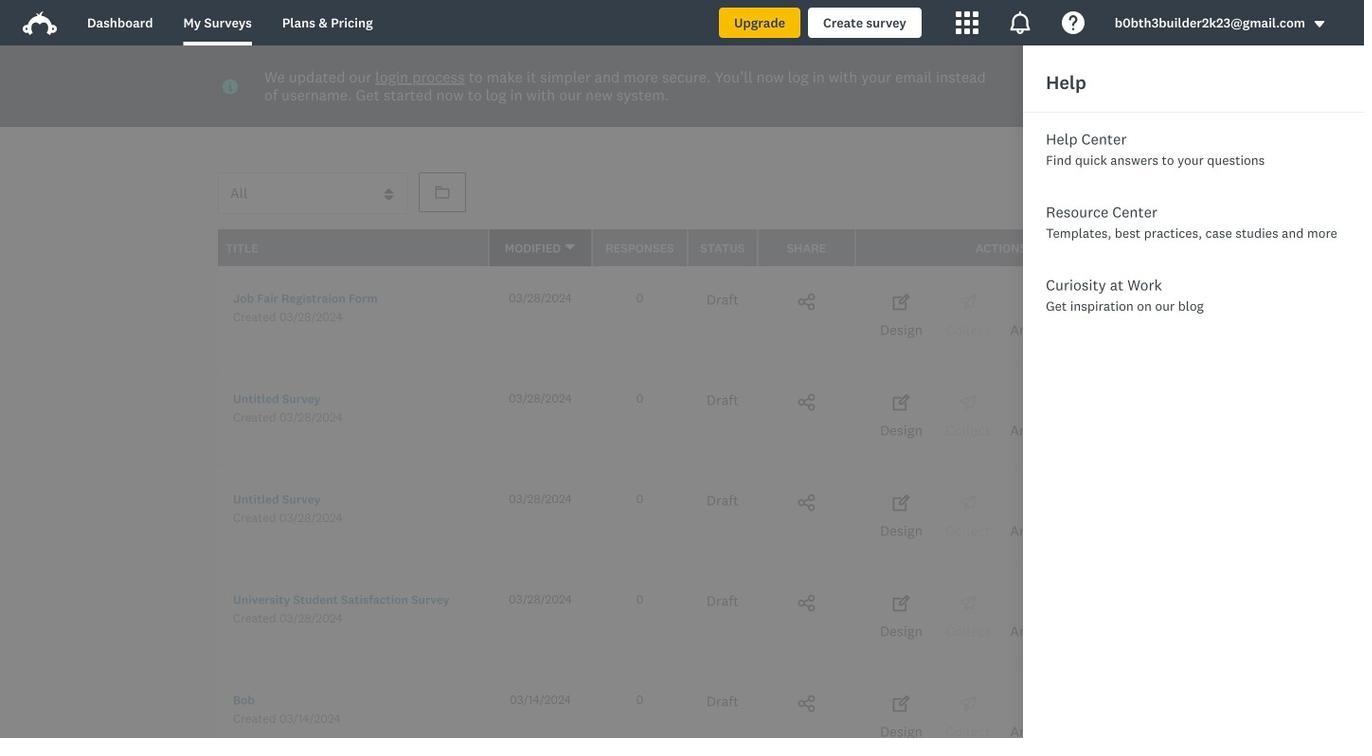 Task type: describe. For each thing, give the bounding box(es) containing it.
dropdown arrow image
[[1314, 18, 1327, 31]]

help icon image
[[1062, 11, 1085, 34]]

2 products icon image from the left
[[1009, 11, 1032, 34]]



Task type: vqa. For each thing, say whether or not it's contained in the screenshot.
Products Icon
yes



Task type: locate. For each thing, give the bounding box(es) containing it.
1 horizontal spatial products icon image
[[1009, 11, 1032, 34]]

surveymonkey logo image
[[23, 11, 57, 35]]

0 horizontal spatial products icon image
[[956, 11, 979, 34]]

dialog
[[1024, 45, 1365, 738]]

1 products icon image from the left
[[956, 11, 979, 34]]

products icon image
[[956, 11, 979, 34], [1009, 11, 1032, 34]]



